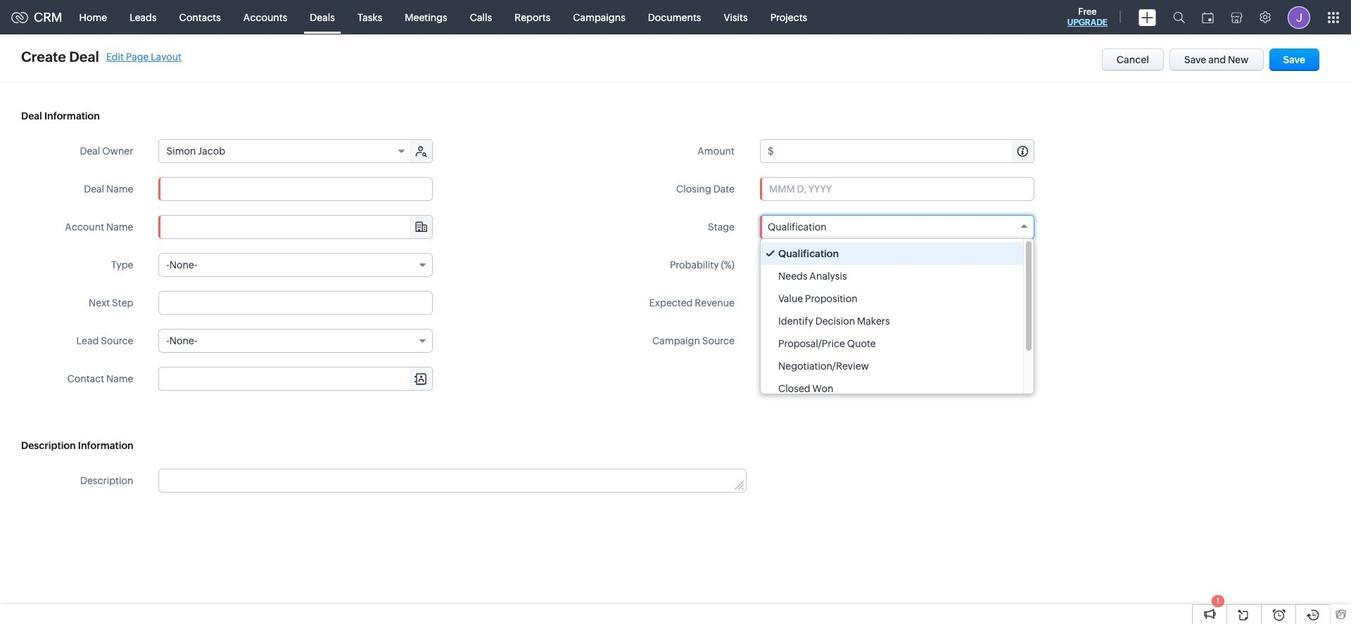 Task type: vqa. For each thing, say whether or not it's contained in the screenshot.
third option from the bottom
yes



Task type: locate. For each thing, give the bounding box(es) containing it.
6 option from the top
[[761, 355, 1023, 378]]

search element
[[1165, 0, 1193, 34]]

profile element
[[1279, 0, 1319, 34]]

None field
[[159, 140, 411, 163], [760, 215, 1034, 239], [159, 216, 432, 239], [159, 253, 433, 277], [159, 329, 433, 353], [159, 368, 432, 391], [159, 140, 411, 163], [760, 215, 1034, 239], [159, 216, 432, 239], [159, 253, 433, 277], [159, 329, 433, 353], [159, 368, 432, 391]]

1 option from the top
[[761, 243, 1023, 265]]

7 option from the top
[[761, 378, 1023, 400]]

list box
[[761, 239, 1034, 400]]

None text field
[[159, 216, 432, 239], [159, 470, 746, 493], [159, 216, 432, 239], [159, 470, 746, 493]]

calendar image
[[1202, 12, 1214, 23]]

profile image
[[1288, 6, 1310, 28]]

2 option from the top
[[761, 265, 1023, 288]]

search image
[[1173, 11, 1185, 23]]

5 option from the top
[[761, 333, 1023, 355]]

None text field
[[776, 140, 1034, 163], [159, 177, 433, 201], [760, 253, 1034, 277], [159, 291, 433, 315], [776, 292, 1034, 315], [159, 368, 432, 391], [776, 140, 1034, 163], [159, 177, 433, 201], [760, 253, 1034, 277], [159, 291, 433, 315], [776, 292, 1034, 315], [159, 368, 432, 391]]

option
[[761, 243, 1023, 265], [761, 265, 1023, 288], [761, 288, 1023, 310], [761, 310, 1023, 333], [761, 333, 1023, 355], [761, 355, 1023, 378], [761, 378, 1023, 400]]

create menu element
[[1130, 0, 1165, 34]]

logo image
[[11, 12, 28, 23]]



Task type: describe. For each thing, give the bounding box(es) containing it.
MMM D, YYYY text field
[[760, 177, 1034, 201]]

3 option from the top
[[761, 288, 1023, 310]]

4 option from the top
[[761, 310, 1023, 333]]

create menu image
[[1139, 9, 1156, 26]]



